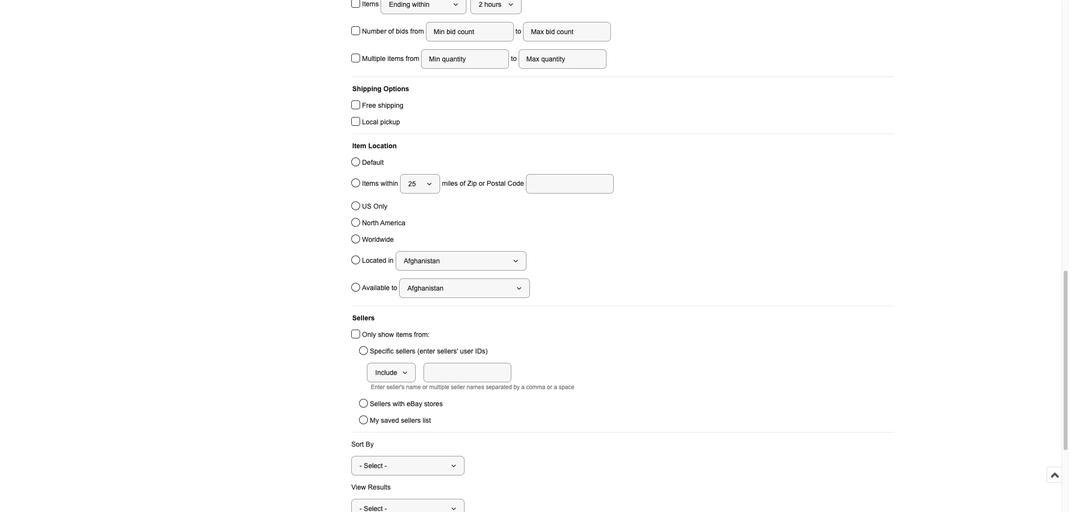 Task type: describe. For each thing, give the bounding box(es) containing it.
0 vertical spatial sellers
[[396, 348, 416, 355]]

sellers with ebay stores
[[370, 400, 443, 408]]

sellers for sellers
[[352, 314, 375, 322]]

view results
[[351, 484, 391, 492]]

Enter Maximum Quantity text field
[[519, 49, 607, 69]]

saved
[[381, 417, 399, 425]]

1 a from the left
[[522, 384, 525, 391]]

shipping
[[378, 102, 404, 109]]

local
[[362, 118, 379, 126]]

Enter minimum number of bids text field
[[426, 22, 514, 41]]

sort
[[351, 441, 364, 449]]

miles of zip or postal code
[[440, 179, 526, 187]]

number
[[362, 27, 387, 35]]

my saved sellers list
[[370, 417, 431, 425]]

0 vertical spatial items
[[388, 54, 404, 62]]

bids
[[396, 27, 409, 35]]

to for number of bids from
[[514, 27, 523, 35]]

located
[[362, 257, 387, 264]]

1 vertical spatial items
[[396, 331, 412, 339]]

within
[[381, 179, 398, 187]]

list
[[423, 417, 431, 425]]

separated
[[486, 384, 512, 391]]

item location
[[352, 142, 397, 150]]

items within
[[362, 179, 400, 187]]

code
[[508, 179, 524, 187]]

items
[[362, 179, 379, 187]]

local pickup
[[362, 118, 400, 126]]

sellers for sellers with ebay stores
[[370, 400, 391, 408]]

available
[[362, 284, 390, 292]]

show
[[378, 331, 394, 339]]

specific
[[370, 348, 394, 355]]

located in
[[362, 257, 396, 264]]

enter seller's name or multiple seller names separated by a comma or a space
[[371, 384, 575, 391]]

names
[[467, 384, 484, 391]]

comma
[[526, 384, 546, 391]]

with
[[393, 400, 405, 408]]

Enter minimum quantity text field
[[421, 49, 509, 69]]

specific sellers (enter sellers' user ids)
[[370, 348, 488, 355]]

space
[[559, 384, 575, 391]]

to for multiple items from
[[509, 54, 519, 62]]

pickup
[[380, 118, 400, 126]]

(enter
[[418, 348, 435, 355]]

location
[[368, 142, 397, 150]]

by
[[366, 441, 374, 449]]

us
[[362, 203, 372, 210]]

options
[[384, 85, 409, 93]]

1 vertical spatial from
[[406, 54, 420, 62]]

0 vertical spatial from
[[410, 27, 424, 35]]

view
[[351, 484, 366, 492]]

user
[[460, 348, 474, 355]]

of for number
[[388, 27, 394, 35]]

2 a from the left
[[554, 384, 557, 391]]



Task type: locate. For each thing, give the bounding box(es) containing it.
sellers down enter
[[370, 400, 391, 408]]

only right 'us'
[[374, 203, 388, 210]]

name
[[406, 384, 421, 391]]

0 horizontal spatial of
[[388, 27, 394, 35]]

stores
[[424, 400, 443, 408]]

1 horizontal spatial of
[[460, 179, 466, 187]]

1 vertical spatial sellers
[[401, 417, 421, 425]]

0 vertical spatial sellers
[[352, 314, 375, 322]]

my
[[370, 417, 379, 425]]

0 vertical spatial to
[[514, 27, 523, 35]]

Seller ID text field
[[424, 363, 512, 383]]

item
[[352, 142, 367, 150]]

0 vertical spatial only
[[374, 203, 388, 210]]

1 vertical spatial to
[[509, 54, 519, 62]]

enter
[[371, 384, 385, 391]]

from right bids
[[410, 27, 424, 35]]

shipping options
[[352, 85, 409, 93]]

or right zip
[[479, 179, 485, 187]]

items left from: at bottom
[[396, 331, 412, 339]]

sellers'
[[437, 348, 458, 355]]

sellers down available
[[352, 314, 375, 322]]

sellers
[[396, 348, 416, 355], [401, 417, 421, 425]]

by
[[514, 384, 520, 391]]

1 horizontal spatial or
[[479, 179, 485, 187]]

a left space
[[554, 384, 557, 391]]

us only
[[362, 203, 388, 210]]

sort by
[[351, 441, 374, 449]]

1 vertical spatial of
[[460, 179, 466, 187]]

0 horizontal spatial a
[[522, 384, 525, 391]]

items
[[388, 54, 404, 62], [396, 331, 412, 339]]

or
[[479, 179, 485, 187], [423, 384, 428, 391], [547, 384, 553, 391]]

or for zip
[[479, 179, 485, 187]]

Zip or Postal Code text field
[[526, 174, 614, 194]]

multiple
[[429, 384, 450, 391]]

only left show
[[362, 331, 376, 339]]

worldwide
[[362, 236, 394, 244]]

1 horizontal spatial a
[[554, 384, 557, 391]]

of left bids
[[388, 27, 394, 35]]

sellers left 'list'
[[401, 417, 421, 425]]

seller
[[451, 384, 465, 391]]

of for miles
[[460, 179, 466, 187]]

free
[[362, 102, 376, 109]]

of
[[388, 27, 394, 35], [460, 179, 466, 187]]

available to
[[362, 284, 399, 292]]

in
[[388, 257, 394, 264]]

or for name
[[423, 384, 428, 391]]

north
[[362, 219, 379, 227]]

2 vertical spatial to
[[392, 284, 397, 292]]

1 vertical spatial sellers
[[370, 400, 391, 408]]

items right the multiple
[[388, 54, 404, 62]]

from down bids
[[406, 54, 420, 62]]

sellers
[[352, 314, 375, 322], [370, 400, 391, 408]]

2 horizontal spatial or
[[547, 384, 553, 391]]

results
[[368, 484, 391, 492]]

a
[[522, 384, 525, 391], [554, 384, 557, 391]]

north america
[[362, 219, 406, 227]]

0 horizontal spatial or
[[423, 384, 428, 391]]

1 vertical spatial only
[[362, 331, 376, 339]]

only
[[374, 203, 388, 210], [362, 331, 376, 339]]

zip
[[468, 179, 477, 187]]

Enter maximum number of bids text field
[[523, 22, 611, 41]]

or right the comma at the bottom of page
[[547, 384, 553, 391]]

shipping
[[352, 85, 382, 93]]

ids)
[[475, 348, 488, 355]]

to
[[514, 27, 523, 35], [509, 54, 519, 62], [392, 284, 397, 292]]

default
[[362, 159, 384, 166]]

postal
[[487, 179, 506, 187]]

sellers down only show items from:
[[396, 348, 416, 355]]

multiple items from
[[362, 54, 421, 62]]

or right name
[[423, 384, 428, 391]]

america
[[380, 219, 406, 227]]

a right by
[[522, 384, 525, 391]]

number of bids from
[[362, 27, 426, 35]]

free shipping
[[362, 102, 404, 109]]

of left zip
[[460, 179, 466, 187]]

from:
[[414, 331, 430, 339]]

multiple
[[362, 54, 386, 62]]

0 vertical spatial of
[[388, 27, 394, 35]]

ebay
[[407, 400, 422, 408]]

miles
[[442, 179, 458, 187]]

only show items from:
[[362, 331, 430, 339]]

seller's
[[387, 384, 405, 391]]

from
[[410, 27, 424, 35], [406, 54, 420, 62]]



Task type: vqa. For each thing, say whether or not it's contained in the screenshot.
paid in the right top of the page
no



